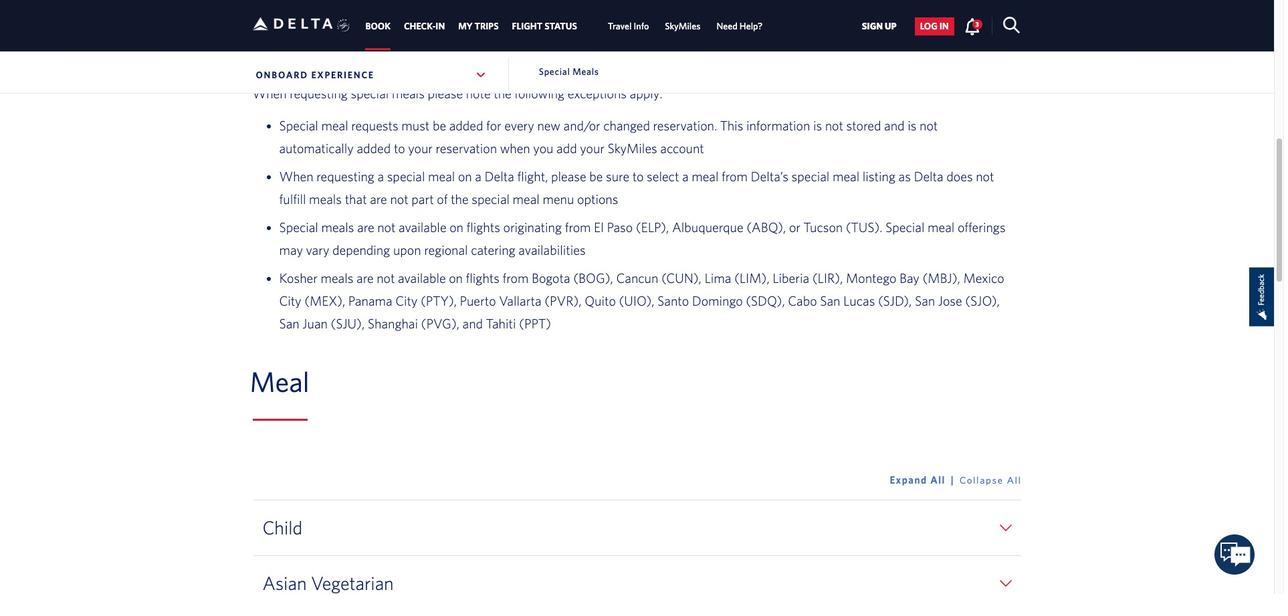 Task type: vqa. For each thing, say whether or not it's contained in the screenshot.
"information"
yes



Task type: describe. For each thing, give the bounding box(es) containing it.
meals up must
[[392, 86, 425, 101]]

special meals
[[539, 66, 599, 77]]

meal up of
[[428, 169, 455, 184]]

ordered
[[743, 30, 785, 45]]

travel info
[[608, 21, 649, 32]]

meal left the listing
[[833, 169, 860, 184]]

that
[[345, 192, 367, 207]]

skymiles inside tab list
[[665, 21, 701, 32]]

information
[[747, 118, 811, 133]]

a right with
[[990, 30, 997, 45]]

requesting for special
[[290, 86, 348, 101]]

flight
[[512, 21, 543, 32]]

child
[[263, 517, 303, 539]]

customers
[[444, 30, 502, 45]]

special up requests
[[351, 86, 389, 101]]

sign up
[[862, 21, 897, 32]]

2 delta from the left
[[914, 169, 944, 184]]

gate,
[[414, 30, 441, 45]]

not right stored in the right top of the page
[[920, 118, 938, 133]]

expand
[[890, 475, 928, 486]]

as
[[899, 169, 911, 184]]

a right ordered
[[788, 30, 795, 45]]

tucson
[[804, 220, 843, 235]]

(pvr),
[[545, 293, 582, 309]]

up
[[885, 21, 897, 32]]

meal inside special meal requests must be added for every new and/or changed reservation. this information is not stored and is not automatically added to your reservation when you add your skymiles account
[[322, 118, 348, 133]]

listing
[[863, 169, 896, 184]]

in
[[940, 21, 949, 32]]

book link
[[366, 14, 391, 38]]

check-
[[404, 21, 436, 32]]

expand all
[[890, 475, 946, 486]]

availabilities
[[519, 243, 586, 258]]

book
[[366, 21, 391, 32]]

at
[[323, 30, 333, 45]]

skymiles link
[[665, 14, 701, 38]]

following
[[515, 86, 565, 101]]

special for special meals
[[539, 66, 570, 77]]

(pty),
[[421, 293, 457, 309]]

info
[[634, 21, 649, 32]]

liberia
[[773, 271, 810, 286]]

from inside kosher meals are not available on flights from bogota (bog), cancun (cun), lima (lim), liberia (lir), montego bay (mbj), mexico city (mex), panama city (pty), puerto vallarta (pvr), quito (uio), santo domingo (sdq), cabo san lucas (sjd), san jose (sjo), san juan (sju), shanghai (pvg), and tahiti (ppt)
[[503, 271, 529, 286]]

delta's
[[751, 169, 789, 184]]

sign
[[862, 21, 883, 32]]

montego
[[847, 271, 897, 286]]

skymiles inside special meal requests must be added for every new and/or changed reservation. this information is not stored and is not automatically added to your reservation when you add your skymiles account
[[608, 141, 658, 156]]

and inside kosher meals are not available on flights from bogota (bog), cancun (cun), lima (lim), liberia (lir), montego bay (mbj), mexico city (mex), panama city (pty), puerto vallarta (pvr), quito (uio), santo domingo (sdq), cabo san lucas (sjd), san jose (sjo), san juan (sju), shanghai (pvg), and tahiti (ppt)
[[463, 316, 483, 332]]

1 is from the left
[[814, 118, 822, 133]]

(uio),
[[619, 293, 655, 309]]

when requesting special meals please note the following exceptions apply:
[[253, 86, 663, 101]]

0 horizontal spatial added
[[357, 141, 391, 156]]

cancun
[[617, 271, 659, 286]]

special meals are not available on flights originating from el paso (elp), albuquerque (abq), or tucson (tus). special meal offerings may vary depending upon regional catering availabilities
[[279, 220, 1006, 258]]

special up part
[[387, 169, 425, 184]]

gate
[[603, 30, 627, 45]]

when for when requesting a special meal on a delta flight, please be sure to select a meal from delta's special meal listing as delta does not fulfill meals that are not part of the special meal menu options
[[279, 169, 314, 184]]

0 horizontal spatial san
[[279, 316, 300, 332]]

requests
[[352, 118, 399, 133]]

catering
[[471, 243, 516, 258]]

0 vertical spatial please
[[428, 86, 463, 101]]

expand all button
[[890, 475, 960, 487]]

the left the gate
[[583, 30, 600, 45]]

this
[[721, 118, 744, 133]]

from inside special meals are not available on flights originating from el paso (elp), albuquerque (abq), or tucson (tus). special meal offerings may vary depending upon regional catering availabilities
[[565, 220, 591, 235]]

special meal requests must be added for every new and/or changed reservation. this information is not stored and is not automatically added to your reservation when you add your skymiles account
[[279, 118, 938, 156]]

3 link
[[965, 17, 983, 35]]

travel
[[608, 21, 632, 32]]

all for expand all
[[931, 475, 946, 486]]

available for (pty),
[[398, 271, 446, 286]]

when requesting a special meal on a delta flight, please be sure to select a meal from delta's special meal listing as delta does not fulfill meals that are not part of the special meal menu options
[[279, 169, 995, 207]]

log in button
[[915, 17, 955, 35]]

2 your from the left
[[580, 141, 605, 156]]

experience
[[312, 70, 375, 80]]

kosher
[[279, 271, 318, 286]]

skyteam image
[[337, 5, 350, 46]]

reservation
[[436, 141, 497, 156]]

upon
[[393, 243, 421, 258]]

panama
[[349, 293, 393, 309]]

and/or
[[564, 118, 601, 133]]

(lim),
[[735, 271, 770, 286]]

flight
[[253, 48, 281, 64]]

(sju),
[[331, 316, 365, 332]]

for
[[487, 118, 502, 133]]

the inside when requesting a special meal on a delta flight, please be sure to select a meal from delta's special meal listing as delta does not fulfill meals that are not part of the special meal menu options
[[451, 192, 469, 207]]

lucas
[[844, 293, 876, 309]]

need help? link
[[717, 14, 763, 38]]

not inside special meals are not available on flights originating from el paso (elp), albuquerque (abq), or tucson (tus). special meal offerings may vary depending upon regional catering availabilities
[[378, 220, 396, 235]]

pre-
[[720, 30, 743, 45]]

in
[[436, 21, 445, 32]]

flight status link
[[512, 14, 577, 38]]

meals inside when requesting a special meal on a delta flight, please be sure to select a meal from delta's special meal listing as delta does not fulfill meals that are not part of the special meal menu options
[[309, 192, 342, 207]]

mexico
[[964, 271, 1005, 286]]

upon arrival at the departure gate, customers should advise the gate agent they have pre-ordered a special meal and also confirm with a flight attendant once on board.
[[253, 30, 997, 64]]

(pvg),
[[421, 316, 460, 332]]

kosher meals are not available on flights from bogota (bog), cancun (cun), lima (lim), liberia (lir), montego bay (mbj), mexico city (mex), panama city (pty), puerto vallarta (pvr), quito (uio), santo domingo (sdq), cabo san lucas (sjd), san jose (sjo), san juan (sju), shanghai (pvg), and tahiti (ppt)
[[279, 271, 1005, 332]]

confirm
[[918, 30, 960, 45]]

arrival
[[286, 30, 320, 45]]

2 city from the left
[[396, 293, 418, 309]]

of
[[437, 192, 448, 207]]

tab list containing book
[[359, 0, 771, 50]]

meals inside kosher meals are not available on flights from bogota (bog), cancun (cun), lima (lim), liberia (lir), montego bay (mbj), mexico city (mex), panama city (pty), puerto vallarta (pvr), quito (uio), santo domingo (sdq), cabo san lucas (sjd), san jose (sjo), san juan (sju), shanghai (pvg), and tahiti (ppt)
[[321, 271, 354, 286]]

account
[[661, 141, 705, 156]]

does
[[947, 169, 973, 184]]

may
[[279, 243, 303, 258]]

be inside when requesting a special meal on a delta flight, please be sure to select a meal from delta's special meal listing as delta does not fulfill meals that are not part of the special meal menu options
[[590, 169, 603, 184]]

on for delta
[[458, 169, 472, 184]]

collapse all
[[960, 475, 1022, 486]]

exceptions
[[568, 86, 627, 101]]

meals inside special meals are not available on flights originating from el paso (elp), albuquerque (abq), or tucson (tus). special meal offerings may vary depending upon regional catering availabilities
[[322, 220, 354, 235]]

need help?
[[717, 21, 763, 32]]

el
[[594, 220, 604, 235]]

vary
[[306, 243, 330, 258]]

with
[[963, 30, 987, 45]]

(sdq),
[[746, 293, 785, 309]]



Task type: locate. For each thing, give the bounding box(es) containing it.
attendant
[[284, 48, 337, 64]]

delta down when in the top left of the page
[[485, 169, 514, 184]]

(mex),
[[305, 293, 345, 309]]

are inside kosher meals are not available on flights from bogota (bog), cancun (cun), lima (lim), liberia (lir), montego bay (mbj), mexico city (mex), panama city (pty), puerto vallarta (pvr), quito (uio), santo domingo (sdq), cabo san lucas (sjd), san jose (sjo), san juan (sju), shanghai (pvg), and tahiti (ppt)
[[357, 271, 374, 286]]

meals up (mex),
[[321, 271, 354, 286]]

trips
[[475, 21, 499, 32]]

quito
[[585, 293, 616, 309]]

part
[[412, 192, 434, 207]]

special up following
[[539, 66, 570, 77]]

1 city from the left
[[279, 293, 302, 309]]

2 horizontal spatial from
[[722, 169, 748, 184]]

check-in
[[404, 21, 445, 32]]

they
[[664, 30, 688, 45]]

1 vertical spatial are
[[357, 220, 374, 235]]

meal
[[250, 366, 310, 398]]

meal down flight,
[[513, 192, 540, 207]]

all for collapse all
[[1007, 475, 1022, 486]]

meal left offerings
[[928, 220, 955, 235]]

1 horizontal spatial added
[[449, 118, 484, 133]]

from up vallarta
[[503, 271, 529, 286]]

1 your from the left
[[408, 141, 433, 156]]

requesting down onboard experience
[[290, 86, 348, 101]]

when
[[500, 141, 531, 156]]

is right information
[[814, 118, 822, 133]]

when down onboard
[[253, 86, 287, 101]]

0 horizontal spatial to
[[394, 141, 405, 156]]

available for regional
[[399, 220, 447, 235]]

not left part
[[390, 192, 409, 207]]

0 horizontal spatial skymiles
[[608, 141, 658, 156]]

flights
[[467, 220, 500, 235], [466, 271, 500, 286]]

to down must
[[394, 141, 405, 156]]

board.
[[386, 48, 421, 64]]

are
[[370, 192, 387, 207], [357, 220, 374, 235], [357, 271, 374, 286]]

your down must
[[408, 141, 433, 156]]

meal up automatically
[[322, 118, 348, 133]]

skymiles right 'agent'
[[665, 21, 701, 32]]

to right sure
[[633, 169, 644, 184]]

all right collapse
[[1007, 475, 1022, 486]]

special right (tus).
[[886, 220, 925, 235]]

when for when requesting special meals please note the following exceptions apply:
[[253, 86, 287, 101]]

added up the reservation
[[449, 118, 484, 133]]

available inside special meals are not available on flights originating from el paso (elp), albuquerque (abq), or tucson (tus). special meal offerings may vary depending upon regional catering availabilities
[[399, 220, 447, 235]]

special right ordered
[[798, 30, 836, 45]]

requesting for a
[[317, 169, 375, 184]]

juan
[[303, 316, 328, 332]]

are for panama
[[357, 271, 374, 286]]

flight status
[[512, 21, 577, 32]]

0 horizontal spatial city
[[279, 293, 302, 309]]

add
[[557, 141, 577, 156]]

the right at
[[336, 30, 354, 45]]

(tus).
[[846, 220, 883, 235]]

2 all from the left
[[1007, 475, 1022, 486]]

2 is from the left
[[908, 118, 917, 133]]

the right note
[[494, 86, 512, 101]]

not inside kosher meals are not available on flights from bogota (bog), cancun (cun), lima (lim), liberia (lir), montego bay (mbj), mexico city (mex), panama city (pty), puerto vallarta (pvr), quito (uio), santo domingo (sdq), cabo san lucas (sjd), san jose (sjo), san juan (sju), shanghai (pvg), and tahiti (ppt)
[[377, 271, 395, 286]]

be left sure
[[590, 169, 603, 184]]

added down requests
[[357, 141, 391, 156]]

meals up vary
[[322, 220, 354, 235]]

special up automatically
[[279, 118, 318, 133]]

1 vertical spatial please
[[551, 169, 587, 184]]

1 horizontal spatial be
[[590, 169, 603, 184]]

flights for catering
[[467, 220, 500, 235]]

a
[[788, 30, 795, 45], [990, 30, 997, 45], [378, 169, 384, 184], [475, 169, 482, 184], [683, 169, 689, 184]]

a right select
[[683, 169, 689, 184]]

on inside kosher meals are not available on flights from bogota (bog), cancun (cun), lima (lim), liberia (lir), montego bay (mbj), mexico city (mex), panama city (pty), puerto vallarta (pvr), quito (uio), santo domingo (sdq), cabo san lucas (sjd), san jose (sjo), san juan (sju), shanghai (pvg), and tahiti (ppt)
[[449, 271, 463, 286]]

(elp),
[[636, 220, 669, 235]]

special for special meal requests must be added for every new and/or changed reservation. this information is not stored and is not automatically added to your reservation when you add your skymiles account
[[279, 118, 318, 133]]

0 horizontal spatial please
[[428, 86, 463, 101]]

reservation.
[[653, 118, 718, 133]]

san down (lir),
[[821, 293, 841, 309]]

are for depending
[[357, 220, 374, 235]]

meal down account
[[692, 169, 719, 184]]

child button
[[263, 517, 1012, 539]]

1 vertical spatial skymiles
[[608, 141, 658, 156]]

tab list
[[359, 0, 771, 50]]

to inside when requesting a special meal on a delta flight, please be sure to select a meal from delta's special meal listing as delta does not fulfill meals that are not part of the special meal menu options
[[633, 169, 644, 184]]

meals left the that
[[309, 192, 342, 207]]

from inside when requesting a special meal on a delta flight, please be sure to select a meal from delta's special meal listing as delta does not fulfill meals that are not part of the special meal menu options
[[722, 169, 748, 184]]

1 vertical spatial and
[[885, 118, 905, 133]]

0 vertical spatial to
[[394, 141, 405, 156]]

(mbj),
[[923, 271, 961, 286]]

special right of
[[472, 192, 510, 207]]

0 vertical spatial be
[[433, 118, 446, 133]]

flights up catering
[[467, 220, 500, 235]]

automatically
[[279, 141, 354, 156]]

status
[[545, 21, 577, 32]]

special right 'delta's'
[[792, 169, 830, 184]]

changed
[[604, 118, 650, 133]]

1 vertical spatial to
[[633, 169, 644, 184]]

1 horizontal spatial skymiles
[[665, 21, 701, 32]]

upon
[[253, 30, 283, 45]]

on up regional
[[450, 220, 464, 235]]

delta air lines image
[[253, 3, 333, 45]]

0 vertical spatial and
[[869, 30, 889, 45]]

the right of
[[451, 192, 469, 207]]

travel info link
[[608, 14, 649, 38]]

my
[[459, 21, 473, 32]]

shanghai
[[368, 316, 418, 332]]

and right stored in the right top of the page
[[885, 118, 905, 133]]

1 vertical spatial requesting
[[317, 169, 375, 184]]

san left jose
[[915, 293, 936, 309]]

must
[[402, 118, 430, 133]]

on down departure
[[369, 48, 383, 64]]

flights inside kosher meals are not available on flights from bogota (bog), cancun (cun), lima (lim), liberia (lir), montego bay (mbj), mexico city (mex), panama city (pty), puerto vallarta (pvr), quito (uio), santo domingo (sdq), cabo san lucas (sjd), san jose (sjo), san juan (sju), shanghai (pvg), and tahiti (ppt)
[[466, 271, 500, 286]]

not up upon at left
[[378, 220, 396, 235]]

collapse
[[960, 475, 1004, 486]]

puerto
[[460, 293, 496, 309]]

please left note
[[428, 86, 463, 101]]

special
[[798, 30, 836, 45], [351, 86, 389, 101], [387, 169, 425, 184], [792, 169, 830, 184], [472, 192, 510, 207]]

delta right as
[[914, 169, 944, 184]]

on inside when requesting a special meal on a delta flight, please be sure to select a meal from delta's special meal listing as delta does not fulfill meals that are not part of the special meal menu options
[[458, 169, 472, 184]]

available up upon at left
[[399, 220, 447, 235]]

skymiles down changed
[[608, 141, 658, 156]]

are inside when requesting a special meal on a delta flight, please be sure to select a meal from delta's special meal listing as delta does not fulfill meals that are not part of the special meal menu options
[[370, 192, 387, 207]]

1 horizontal spatial delta
[[914, 169, 944, 184]]

0 horizontal spatial your
[[408, 141, 433, 156]]

jose
[[939, 293, 963, 309]]

flights up puerto on the left of the page
[[466, 271, 500, 286]]

when inside when requesting a special meal on a delta flight, please be sure to select a meal from delta's special meal listing as delta does not fulfill meals that are not part of the special meal menu options
[[279, 169, 314, 184]]

city up shanghai
[[396, 293, 418, 309]]

and left "also" on the right top of page
[[869, 30, 889, 45]]

sure
[[606, 169, 630, 184]]

please inside when requesting a special meal on a delta flight, please be sure to select a meal from delta's special meal listing as delta does not fulfill meals that are not part of the special meal menu options
[[551, 169, 587, 184]]

(sjd),
[[879, 293, 912, 309]]

1 horizontal spatial city
[[396, 293, 418, 309]]

1 horizontal spatial to
[[633, 169, 644, 184]]

1 vertical spatial be
[[590, 169, 603, 184]]

once
[[340, 48, 366, 64]]

not
[[826, 118, 844, 133], [920, 118, 938, 133], [976, 169, 995, 184], [390, 192, 409, 207], [378, 220, 396, 235], [377, 271, 395, 286]]

when
[[253, 86, 287, 101], [279, 169, 314, 184]]

2 vertical spatial from
[[503, 271, 529, 286]]

not right does
[[976, 169, 995, 184]]

please up 'menu'
[[551, 169, 587, 184]]

agent
[[630, 30, 661, 45]]

special up may
[[279, 220, 318, 235]]

is right stored in the right top of the page
[[908, 118, 917, 133]]

0 horizontal spatial is
[[814, 118, 822, 133]]

2 vertical spatial and
[[463, 316, 483, 332]]

(cun),
[[662, 271, 702, 286]]

be right must
[[433, 118, 446, 133]]

all right expand
[[931, 475, 946, 486]]

meal inside special meals are not available on flights originating from el paso (elp), albuquerque (abq), or tucson (tus). special meal offerings may vary depending upon regional catering availabilities
[[928, 220, 955, 235]]

fulfill
[[279, 192, 306, 207]]

from left 'delta's'
[[722, 169, 748, 184]]

0 vertical spatial are
[[370, 192, 387, 207]]

0 vertical spatial when
[[253, 86, 287, 101]]

available up (pty),
[[398, 271, 446, 286]]

special inside special meal requests must be added for every new and/or changed reservation. this information is not stored and is not automatically added to your reservation when you add your skymiles account
[[279, 118, 318, 133]]

meal left up
[[839, 30, 866, 45]]

0 horizontal spatial from
[[503, 271, 529, 286]]

1 horizontal spatial all
[[1007, 475, 1022, 486]]

note
[[466, 86, 491, 101]]

depending
[[333, 243, 390, 258]]

lima
[[705, 271, 732, 286]]

on for originating
[[450, 220, 464, 235]]

flights for puerto
[[466, 271, 500, 286]]

1 vertical spatial when
[[279, 169, 314, 184]]

not left stored in the right top of the page
[[826, 118, 844, 133]]

special for special meals are not available on flights originating from el paso (elp), albuquerque (abq), or tucson (tus). special meal offerings may vary depending upon regional catering availabilities
[[279, 220, 318, 235]]

1 vertical spatial available
[[398, 271, 446, 286]]

are up depending
[[357, 220, 374, 235]]

0 vertical spatial available
[[399, 220, 447, 235]]

1 horizontal spatial please
[[551, 169, 587, 184]]

0 horizontal spatial all
[[931, 475, 946, 486]]

1 horizontal spatial san
[[821, 293, 841, 309]]

requesting up the that
[[317, 169, 375, 184]]

1 horizontal spatial from
[[565, 220, 591, 235]]

available
[[399, 220, 447, 235], [398, 271, 446, 286]]

on down the reservation
[[458, 169, 472, 184]]

on for from
[[449, 271, 463, 286]]

0 vertical spatial requesting
[[290, 86, 348, 101]]

3
[[976, 20, 980, 28]]

flights inside special meals are not available on flights originating from el paso (elp), albuquerque (abq), or tucson (tus). special meal offerings may vary depending upon regional catering availabilities
[[467, 220, 500, 235]]

1 vertical spatial from
[[565, 220, 591, 235]]

1 horizontal spatial your
[[580, 141, 605, 156]]

and down puerto on the left of the page
[[463, 316, 483, 332]]

special inside upon arrival at the departure gate, customers should advise the gate agent they have pre-ordered a special meal and also confirm with a flight attendant once on board.
[[798, 30, 836, 45]]

from left 'el'
[[565, 220, 591, 235]]

help?
[[740, 21, 763, 32]]

bogota
[[532, 271, 571, 286]]

city down kosher
[[279, 293, 302, 309]]

and inside upon arrival at the departure gate, customers should advise the gate agent they have pre-ordered a special meal and also confirm with a flight attendant once on board.
[[869, 30, 889, 45]]

to inside special meal requests must be added for every new and/or changed reservation. this information is not stored and is not automatically added to your reservation when you add your skymiles account
[[394, 141, 405, 156]]

0 vertical spatial flights
[[467, 220, 500, 235]]

select
[[647, 169, 679, 184]]

1 vertical spatial added
[[357, 141, 391, 156]]

originating
[[504, 220, 562, 235]]

a down the reservation
[[475, 169, 482, 184]]

please
[[428, 86, 463, 101], [551, 169, 587, 184]]

or
[[790, 220, 801, 235]]

albuquerque
[[672, 220, 744, 235]]

are right the that
[[370, 192, 387, 207]]

onboard experience
[[256, 70, 375, 80]]

1 all from the left
[[931, 475, 946, 486]]

are inside special meals are not available on flights originating from el paso (elp), albuquerque (abq), or tucson (tus). special meal offerings may vary depending upon regional catering availabilities
[[357, 220, 374, 235]]

(ppt)
[[519, 316, 551, 332]]

san
[[821, 293, 841, 309], [915, 293, 936, 309], [279, 316, 300, 332]]

meal inside upon arrival at the departure gate, customers should advise the gate agent they have pre-ordered a special meal and also confirm with a flight attendant once on board.
[[839, 30, 866, 45]]

menu
[[543, 192, 574, 207]]

departure
[[357, 30, 411, 45]]

not up panama
[[377, 271, 395, 286]]

2 horizontal spatial san
[[915, 293, 936, 309]]

your down and/or
[[580, 141, 605, 156]]

0 vertical spatial skymiles
[[665, 21, 701, 32]]

onboard experience button
[[253, 58, 491, 92]]

log
[[921, 21, 938, 32]]

0 horizontal spatial be
[[433, 118, 446, 133]]

on inside upon arrival at the departure gate, customers should advise the gate agent they have pre-ordered a special meal and also confirm with a flight attendant once on board.
[[369, 48, 383, 64]]

0 horizontal spatial delta
[[485, 169, 514, 184]]

be inside special meal requests must be added for every new and/or changed reservation. this information is not stored and is not automatically added to your reservation when you add your skymiles account
[[433, 118, 446, 133]]

log in
[[921, 21, 949, 32]]

advise
[[544, 30, 579, 45]]

0 vertical spatial from
[[722, 169, 748, 184]]

2 vertical spatial are
[[357, 271, 374, 286]]

1 delta from the left
[[485, 169, 514, 184]]

1 horizontal spatial is
[[908, 118, 917, 133]]

available inside kosher meals are not available on flights from bogota (bog), cancun (cun), lima (lim), liberia (lir), montego bay (mbj), mexico city (mex), panama city (pty), puerto vallarta (pvr), quito (uio), santo domingo (sdq), cabo san lucas (sjd), san jose (sjo), san juan (sju), shanghai (pvg), and tahiti (ppt)
[[398, 271, 446, 286]]

when up "fulfill"
[[279, 169, 314, 184]]

collapse all button
[[960, 475, 1022, 487]]

on up (pty),
[[449, 271, 463, 286]]

you
[[534, 141, 554, 156]]

0 vertical spatial added
[[449, 118, 484, 133]]

a down requests
[[378, 169, 384, 184]]

on inside special meals are not available on flights originating from el paso (elp), albuquerque (abq), or tucson (tus). special meal offerings may vary depending upon regional catering availabilities
[[450, 220, 464, 235]]

(bog),
[[574, 271, 614, 286]]

have
[[691, 30, 717, 45]]

requesting inside when requesting a special meal on a delta flight, please be sure to select a meal from delta's special meal listing as delta does not fulfill meals that are not part of the special meal menu options
[[317, 169, 375, 184]]

also
[[892, 30, 915, 45]]

1 vertical spatial flights
[[466, 271, 500, 286]]

and inside special meal requests must be added for every new and/or changed reservation. this information is not stored and is not automatically added to your reservation when you add your skymiles account
[[885, 118, 905, 133]]

message us image
[[1216, 535, 1256, 575]]

are up panama
[[357, 271, 374, 286]]

san left the juan
[[279, 316, 300, 332]]



